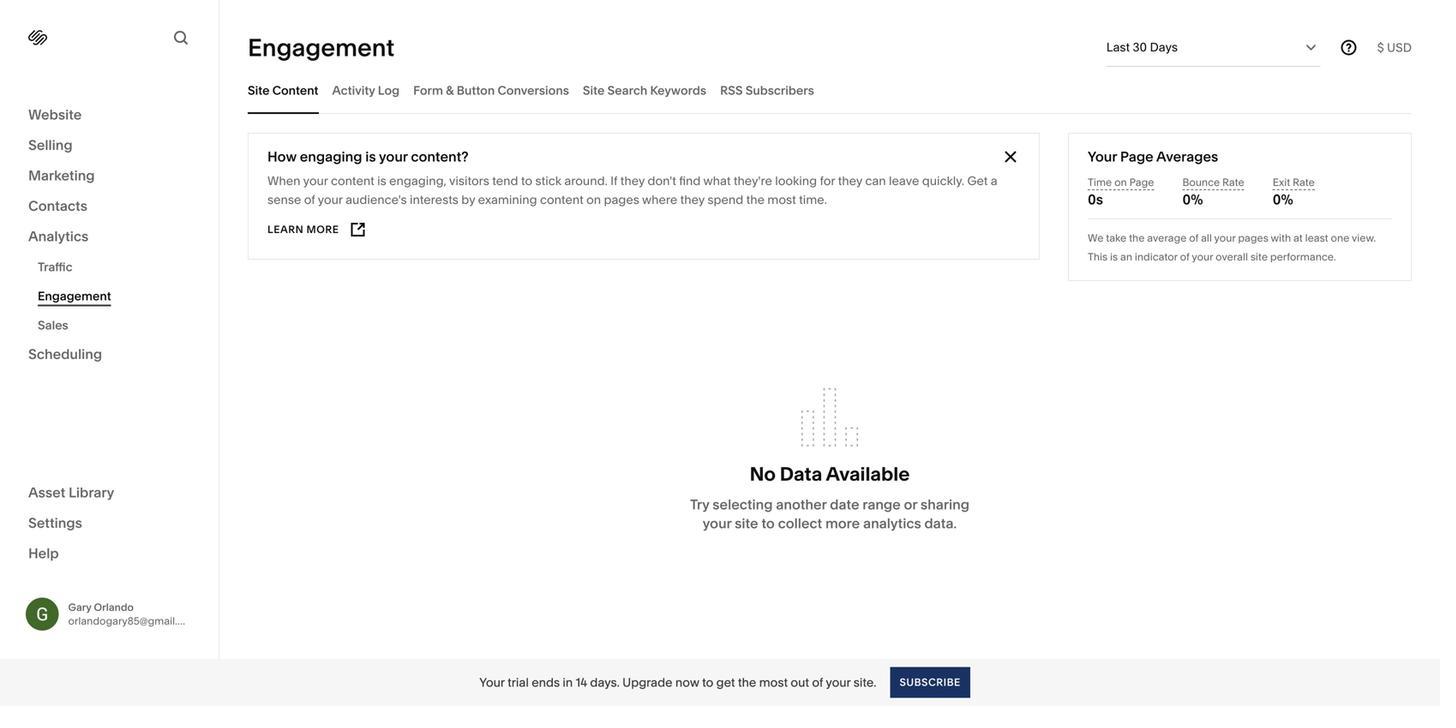 Task type: vqa. For each thing, say whether or not it's contained in the screenshot.
Your Page Averages
yes



Task type: describe. For each thing, give the bounding box(es) containing it.
search
[[608, 83, 648, 98]]

no
[[750, 463, 776, 486]]

days
[[1150, 40, 1178, 54]]

orlando
[[94, 601, 134, 614]]

site for site search keywords
[[583, 83, 605, 98]]

time
[[1088, 176, 1112, 189]]

0s
[[1088, 191, 1103, 208]]

your right all
[[1215, 232, 1236, 244]]

site for site content
[[248, 83, 270, 98]]

the inside we take the average of all your pages with at least one view. this is an indicator of your overall site performance.
[[1129, 232, 1145, 244]]

form
[[413, 83, 443, 98]]

2 vertical spatial the
[[738, 676, 756, 690]]

where
[[642, 192, 678, 207]]

your down all
[[1192, 251, 1214, 263]]

to inside the try selecting another date range or sharing your site to collect more analytics data.
[[762, 515, 775, 532]]

0 horizontal spatial is
[[365, 148, 376, 165]]

contacts link
[[28, 197, 190, 217]]

can
[[865, 174, 886, 188]]

asset
[[28, 484, 65, 501]]

marketing link
[[28, 166, 190, 186]]

library
[[69, 484, 114, 501]]

overall
[[1216, 251, 1248, 263]]

tab list containing site content
[[248, 67, 1412, 114]]

spend
[[708, 192, 744, 207]]

content?
[[411, 148, 469, 165]]

site inside we take the average of all your pages with at least one view. this is an indicator of your overall site performance.
[[1251, 251, 1268, 263]]

$ usd
[[1378, 40, 1412, 55]]

we
[[1088, 232, 1104, 244]]

engaging,
[[389, 174, 447, 188]]

what
[[704, 174, 731, 188]]

indicator
[[1135, 251, 1178, 263]]

of inside when your content is engaging, visitors tend to stick around. if they don't find what they're looking for they can leave quickly. get a sense of your audience's interests by examining content on pages where they spend the most time.
[[304, 192, 315, 207]]

average
[[1147, 232, 1187, 244]]

your down engaging
[[303, 174, 328, 188]]

gary
[[68, 601, 91, 614]]

2 vertical spatial to
[[702, 676, 714, 690]]

get
[[717, 676, 735, 690]]

your left "site."
[[826, 676, 851, 690]]

an
[[1121, 251, 1133, 263]]

take
[[1106, 232, 1127, 244]]

now
[[676, 676, 699, 690]]

interests
[[410, 192, 459, 207]]

exit rate 0%
[[1273, 176, 1315, 208]]

site content button
[[248, 67, 319, 114]]

your up engaging,
[[379, 148, 408, 165]]

14
[[576, 676, 587, 690]]

site content
[[248, 83, 319, 98]]

activity log
[[332, 83, 400, 98]]

or
[[904, 497, 918, 513]]

selling
[[28, 137, 73, 153]]

audience's
[[346, 192, 407, 207]]

rss
[[720, 83, 743, 98]]

last
[[1107, 40, 1130, 54]]

website
[[28, 106, 82, 123]]

selling link
[[28, 136, 190, 156]]

by
[[462, 192, 475, 207]]

activity log button
[[332, 67, 400, 114]]

pages inside when your content is engaging, visitors tend to stick around. if they don't find what they're looking for they can leave quickly. get a sense of your audience's interests by examining content on pages where they spend the most time.
[[604, 192, 640, 207]]

in
[[563, 676, 573, 690]]

1 vertical spatial most
[[759, 676, 788, 690]]

we take the average of all your pages with at least one view. this is an indicator of your overall site performance.
[[1088, 232, 1376, 263]]

another
[[776, 497, 827, 513]]

get
[[968, 174, 988, 188]]

orlandogary85@gmail.com
[[68, 615, 199, 627]]

view.
[[1352, 232, 1376, 244]]

help
[[28, 545, 59, 562]]

last 30 days
[[1107, 40, 1178, 54]]

site.
[[854, 676, 877, 690]]

bounce
[[1183, 176, 1220, 189]]

looking
[[775, 174, 817, 188]]

2 horizontal spatial they
[[838, 174, 863, 188]]

least
[[1306, 232, 1329, 244]]

on inside time on page 0s
[[1115, 176, 1127, 189]]

days.
[[590, 676, 620, 690]]

analytics link
[[28, 227, 190, 247]]

analytics
[[863, 515, 921, 532]]

on inside when your content is engaging, visitors tend to stick around. if they don't find what they're looking for they can leave quickly. get a sense of your audience's interests by examining content on pages where they spend the most time.
[[587, 192, 601, 207]]

asset library link
[[28, 484, 190, 504]]

sense
[[268, 192, 301, 207]]

when
[[268, 174, 301, 188]]

performance.
[[1271, 251, 1336, 263]]

data.
[[925, 515, 957, 532]]

form & button conversions
[[413, 83, 569, 98]]

settings
[[28, 515, 82, 532]]

0 vertical spatial engagement
[[248, 33, 395, 62]]

find
[[679, 174, 701, 188]]

your inside the try selecting another date range or sharing your site to collect more analytics data.
[[703, 515, 732, 532]]

time on page 0s
[[1088, 176, 1155, 208]]

all
[[1201, 232, 1212, 244]]

try selecting another date range or sharing your site to collect more analytics data.
[[690, 497, 970, 532]]

marketing
[[28, 167, 95, 184]]

how engaging is your content?
[[268, 148, 469, 165]]

learn more
[[268, 223, 339, 236]]



Task type: locate. For each thing, give the bounding box(es) containing it.
of
[[304, 192, 315, 207], [1189, 232, 1199, 244], [1180, 251, 1190, 263], [812, 676, 823, 690]]

last 30 days button
[[1107, 28, 1321, 66]]

to left get
[[702, 676, 714, 690]]

0 vertical spatial is
[[365, 148, 376, 165]]

1 vertical spatial is
[[377, 174, 386, 188]]

0 horizontal spatial 0%
[[1183, 191, 1203, 208]]

0 vertical spatial site
[[1251, 251, 1268, 263]]

your up learn more button
[[318, 192, 343, 207]]

rate for bounce rate 0%
[[1223, 176, 1245, 189]]

the down they're
[[746, 192, 765, 207]]

rate right bounce
[[1223, 176, 1245, 189]]

is
[[365, 148, 376, 165], [377, 174, 386, 188], [1110, 251, 1118, 263]]

1 vertical spatial more
[[826, 515, 860, 532]]

2 rate from the left
[[1293, 176, 1315, 189]]

rss subscribers
[[720, 83, 814, 98]]

1 site from the left
[[248, 83, 270, 98]]

1 rate from the left
[[1223, 176, 1245, 189]]

to right the tend
[[521, 174, 533, 188]]

your for your trial ends in 14 days. upgrade now to get the most out of your site.
[[480, 676, 505, 690]]

1 horizontal spatial they
[[680, 192, 705, 207]]

0 vertical spatial your
[[1088, 148, 1117, 165]]

of down average
[[1180, 251, 1190, 263]]

subscribe button
[[890, 668, 970, 698]]

keywords
[[650, 83, 707, 98]]

gary orlando orlandogary85@gmail.com
[[68, 601, 199, 627]]

0 horizontal spatial pages
[[604, 192, 640, 207]]

most down looking
[[768, 192, 796, 207]]

0 vertical spatial pages
[[604, 192, 640, 207]]

time.
[[799, 192, 827, 207]]

content down stick
[[540, 192, 584, 207]]

sharing
[[921, 497, 970, 513]]

engagement down traffic
[[38, 289, 111, 304]]

they
[[621, 174, 645, 188], [838, 174, 863, 188], [680, 192, 705, 207]]

to
[[521, 174, 533, 188], [762, 515, 775, 532], [702, 676, 714, 690]]

0 vertical spatial the
[[746, 192, 765, 207]]

traffic link
[[38, 253, 200, 282]]

0 horizontal spatial site
[[248, 83, 270, 98]]

content down how engaging is your content?
[[331, 174, 374, 188]]

1 horizontal spatial on
[[1115, 176, 1127, 189]]

2 horizontal spatial to
[[762, 515, 775, 532]]

site right overall
[[1251, 251, 1268, 263]]

more down date
[[826, 515, 860, 532]]

sales link
[[38, 311, 200, 340]]

selecting
[[713, 497, 773, 513]]

engagement up the content
[[248, 33, 395, 62]]

0 horizontal spatial engagement
[[38, 289, 111, 304]]

site
[[248, 83, 270, 98], [583, 83, 605, 98]]

pages left with at the right of page
[[1238, 232, 1269, 244]]

more inside the try selecting another date range or sharing your site to collect more analytics data.
[[826, 515, 860, 532]]

page inside time on page 0s
[[1130, 176, 1155, 189]]

1 horizontal spatial rate
[[1293, 176, 1315, 189]]

to down selecting
[[762, 515, 775, 532]]

most
[[768, 192, 796, 207], [759, 676, 788, 690]]

engaging
[[300, 148, 362, 165]]

tend
[[492, 174, 518, 188]]

0 horizontal spatial to
[[521, 174, 533, 188]]

0 vertical spatial page
[[1121, 148, 1154, 165]]

2 0% from the left
[[1273, 191, 1294, 208]]

1 horizontal spatial is
[[377, 174, 386, 188]]

your up time
[[1088, 148, 1117, 165]]

engagement inside engagement link
[[38, 289, 111, 304]]

1 horizontal spatial more
[[826, 515, 860, 532]]

1 horizontal spatial site
[[1251, 251, 1268, 263]]

leave
[[889, 174, 919, 188]]

examining
[[478, 192, 537, 207]]

your trial ends in 14 days. upgrade now to get the most out of your site.
[[480, 676, 877, 690]]

tab list
[[248, 67, 1412, 114]]

with
[[1271, 232, 1291, 244]]

site down selecting
[[735, 515, 759, 532]]

$
[[1378, 40, 1384, 55]]

2 horizontal spatial is
[[1110, 251, 1118, 263]]

to inside when your content is engaging, visitors tend to stick around. if they don't find what they're looking for they can leave quickly. get a sense of your audience's interests by examining content on pages where they spend the most time.
[[521, 174, 533, 188]]

they down find
[[680, 192, 705, 207]]

form & button conversions button
[[413, 67, 569, 114]]

stick
[[535, 174, 562, 188]]

on
[[1115, 176, 1127, 189], [587, 192, 601, 207]]

analytics
[[28, 228, 89, 245]]

subscribe
[[900, 677, 961, 689]]

1 vertical spatial site
[[735, 515, 759, 532]]

site left the content
[[248, 83, 270, 98]]

learn more button
[[268, 214, 367, 245]]

visitors
[[449, 174, 490, 188]]

your down the try
[[703, 515, 732, 532]]

sales
[[38, 318, 68, 333]]

0 vertical spatial on
[[1115, 176, 1127, 189]]

rate for exit rate 0%
[[1293, 176, 1315, 189]]

0 horizontal spatial more
[[307, 223, 339, 236]]

is left an
[[1110, 251, 1118, 263]]

rate right "exit"
[[1293, 176, 1315, 189]]

don't
[[648, 174, 676, 188]]

rss subscribers button
[[720, 67, 814, 114]]

around.
[[564, 174, 608, 188]]

0 horizontal spatial they
[[621, 174, 645, 188]]

pages
[[604, 192, 640, 207], [1238, 232, 1269, 244]]

0%
[[1183, 191, 1203, 208], [1273, 191, 1294, 208]]

rate inside exit rate 0%
[[1293, 176, 1315, 189]]

0 vertical spatial more
[[307, 223, 339, 236]]

site inside the try selecting another date range or sharing your site to collect more analytics data.
[[735, 515, 759, 532]]

upgrade
[[623, 676, 673, 690]]

exit
[[1273, 176, 1291, 189]]

0% inside bounce rate 0%
[[1183, 191, 1203, 208]]

1 horizontal spatial content
[[540, 192, 584, 207]]

0% for bounce rate 0%
[[1183, 191, 1203, 208]]

0 vertical spatial content
[[331, 174, 374, 188]]

data
[[780, 463, 823, 486]]

for
[[820, 174, 835, 188]]

range
[[863, 497, 901, 513]]

the inside when your content is engaging, visitors tend to stick around. if they don't find what they're looking for they can leave quickly. get a sense of your audience's interests by examining content on pages where they spend the most time.
[[746, 192, 765, 207]]

on right time
[[1115, 176, 1127, 189]]

1 horizontal spatial your
[[1088, 148, 1117, 165]]

is right engaging
[[365, 148, 376, 165]]

on down around.
[[587, 192, 601, 207]]

this
[[1088, 251, 1108, 263]]

1 horizontal spatial engagement
[[248, 33, 395, 62]]

available
[[826, 463, 910, 486]]

0 vertical spatial to
[[521, 174, 533, 188]]

is up audience's
[[377, 174, 386, 188]]

ends
[[532, 676, 560, 690]]

0 horizontal spatial content
[[331, 174, 374, 188]]

2 vertical spatial is
[[1110, 251, 1118, 263]]

1 vertical spatial content
[[540, 192, 584, 207]]

when your content is engaging, visitors tend to stick around. if they don't find what they're looking for they can leave quickly. get a sense of your audience's interests by examining content on pages where they spend the most time.
[[268, 174, 998, 207]]

pages down if
[[604, 192, 640, 207]]

1 vertical spatial to
[[762, 515, 775, 532]]

0 horizontal spatial site
[[735, 515, 759, 532]]

page up time on page 0s
[[1121, 148, 1154, 165]]

0 horizontal spatial your
[[480, 676, 505, 690]]

most inside when your content is engaging, visitors tend to stick around. if they don't find what they're looking for they can leave quickly. get a sense of your audience's interests by examining content on pages where they spend the most time.
[[768, 192, 796, 207]]

1 horizontal spatial to
[[702, 676, 714, 690]]

no data available
[[750, 463, 910, 486]]

0 horizontal spatial rate
[[1223, 176, 1245, 189]]

1 vertical spatial pages
[[1238, 232, 1269, 244]]

of left all
[[1189, 232, 1199, 244]]

one
[[1331, 232, 1350, 244]]

1 vertical spatial your
[[480, 676, 505, 690]]

0% down bounce
[[1183, 191, 1203, 208]]

1 horizontal spatial 0%
[[1273, 191, 1294, 208]]

page down your page averages
[[1130, 176, 1155, 189]]

they right if
[[621, 174, 645, 188]]

website link
[[28, 105, 190, 126]]

they right for
[[838, 174, 863, 188]]

1 horizontal spatial site
[[583, 83, 605, 98]]

site left search
[[583, 83, 605, 98]]

trial
[[508, 676, 529, 690]]

0 horizontal spatial on
[[587, 192, 601, 207]]

pages inside we take the average of all your pages with at least one view. this is an indicator of your overall site performance.
[[1238, 232, 1269, 244]]

the right take
[[1129, 232, 1145, 244]]

site search keywords button
[[583, 67, 707, 114]]

0% down "exit"
[[1273, 191, 1294, 208]]

a
[[991, 174, 998, 188]]

1 vertical spatial on
[[587, 192, 601, 207]]

your page averages
[[1088, 148, 1219, 165]]

settings link
[[28, 514, 190, 534]]

of right sense
[[304, 192, 315, 207]]

at
[[1294, 232, 1303, 244]]

collect
[[778, 515, 822, 532]]

0% inside exit rate 0%
[[1273, 191, 1294, 208]]

try
[[690, 497, 710, 513]]

averages
[[1157, 148, 1219, 165]]

your for your page averages
[[1088, 148, 1117, 165]]

1 0% from the left
[[1183, 191, 1203, 208]]

scheduling
[[28, 346, 102, 363]]

help link
[[28, 544, 59, 563]]

1 vertical spatial page
[[1130, 176, 1155, 189]]

is inside we take the average of all your pages with at least one view. this is an indicator of your overall site performance.
[[1110, 251, 1118, 263]]

they're
[[734, 174, 772, 188]]

asset library
[[28, 484, 114, 501]]

of right out at the bottom of the page
[[812, 676, 823, 690]]

2 site from the left
[[583, 83, 605, 98]]

is inside when your content is engaging, visitors tend to stick around. if they don't find what they're looking for they can leave quickly. get a sense of your audience's interests by examining content on pages where they spend the most time.
[[377, 174, 386, 188]]

contacts
[[28, 198, 87, 214]]

0 vertical spatial most
[[768, 192, 796, 207]]

more right learn
[[307, 223, 339, 236]]

rate inside bounce rate 0%
[[1223, 176, 1245, 189]]

0% for exit rate 0%
[[1273, 191, 1294, 208]]

most left out at the bottom of the page
[[759, 676, 788, 690]]

more inside button
[[307, 223, 339, 236]]

1 vertical spatial the
[[1129, 232, 1145, 244]]

more
[[307, 223, 339, 236], [826, 515, 860, 532]]

your
[[1088, 148, 1117, 165], [480, 676, 505, 690]]

1 vertical spatial engagement
[[38, 289, 111, 304]]

site search keywords
[[583, 83, 707, 98]]

rate
[[1223, 176, 1245, 189], [1293, 176, 1315, 189]]

bounce rate 0%
[[1183, 176, 1245, 208]]

the right get
[[738, 676, 756, 690]]

the
[[746, 192, 765, 207], [1129, 232, 1145, 244], [738, 676, 756, 690]]

subscribers
[[746, 83, 814, 98]]

1 horizontal spatial pages
[[1238, 232, 1269, 244]]

your left trial
[[480, 676, 505, 690]]

quickly.
[[922, 174, 965, 188]]



